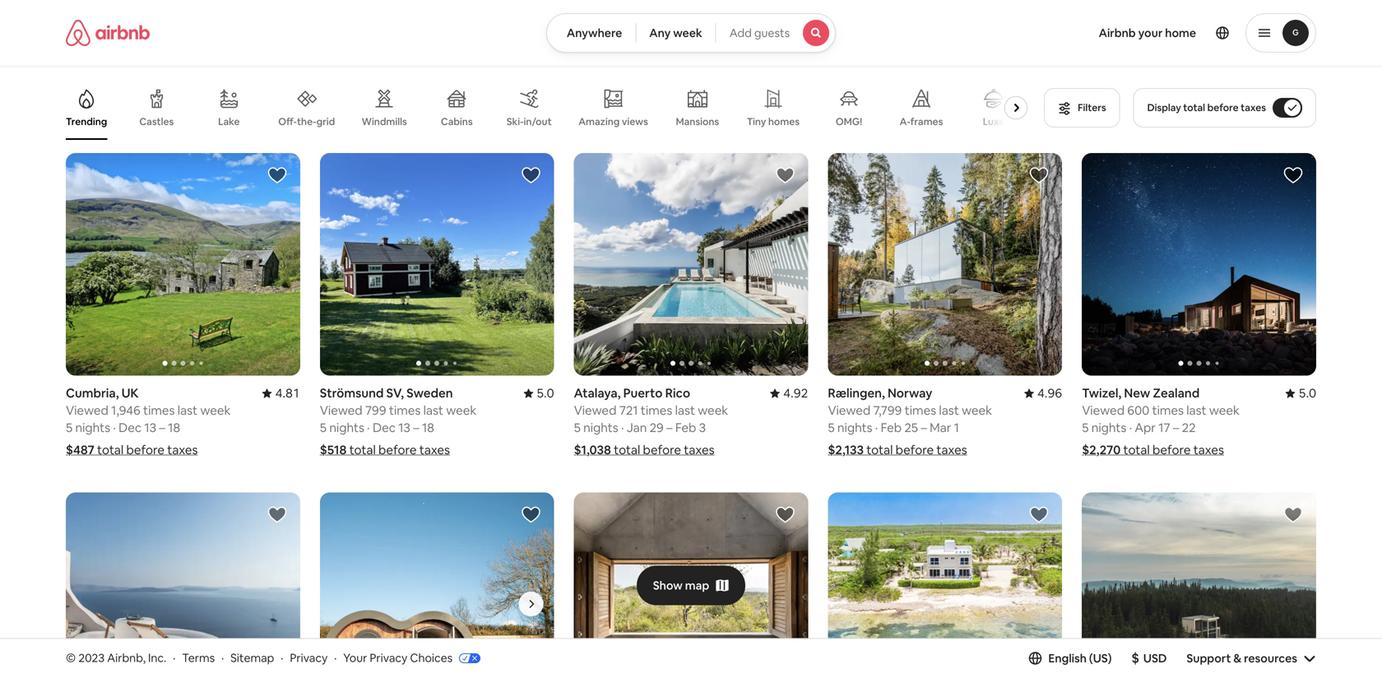 Task type: vqa. For each thing, say whether or not it's contained in the screenshot.


Task type: locate. For each thing, give the bounding box(es) containing it.
last down 'rico'
[[675, 403, 695, 419]]

0 horizontal spatial dec
[[119, 420, 142, 436]]

before inside cumbria, uk viewed 1,946 times last week 5 nights · dec 13 – 18 $487 total before taxes
[[126, 442, 165, 458]]

4 5 from the left
[[574, 420, 581, 436]]

· inside strömsund sv, sweden viewed 799 times last week 5 nights · dec 13 – 18 $518 total before taxes
[[367, 420, 370, 436]]

nights inside twizel, new zealand viewed 600 times last week 5 nights · apr 17 – 22 $2,270 total before taxes
[[1092, 420, 1127, 436]]

1 last from the left
[[178, 402, 198, 419]]

1 horizontal spatial 13
[[399, 420, 411, 436]]

trending
[[66, 115, 107, 128]]

5 inside rælingen, norway viewed 7,799 times last week 5 nights · feb 25 – mar 1 $2,133 total before taxes
[[828, 420, 835, 436]]

jan
[[627, 420, 647, 436]]

5.0 out of 5 average rating image
[[524, 385, 554, 401]]

sitemap link
[[231, 651, 274, 665]]

1 – from the left
[[159, 420, 165, 436]]

· left apr on the bottom
[[1130, 420, 1133, 436]]

$2,133
[[828, 442, 864, 458]]

1 horizontal spatial dec
[[373, 420, 396, 436]]

5 times from the left
[[1153, 403, 1184, 419]]

· right "inc."
[[173, 651, 176, 665]]

5.0 out of 5 average rating image
[[1286, 385, 1317, 401]]

3 5 from the left
[[828, 420, 835, 436]]

2 last from the left
[[424, 402, 444, 419]]

2 18 from the left
[[422, 420, 434, 436]]

17
[[1159, 420, 1171, 436]]

– inside twizel, new zealand viewed 600 times last week 5 nights · apr 17 – 22 $2,270 total before taxes
[[1173, 420, 1180, 436]]

· inside twizel, new zealand viewed 600 times last week 5 nights · apr 17 – 22 $2,270 total before taxes
[[1130, 420, 1133, 436]]

last right 1,946
[[178, 402, 198, 419]]

· inside cumbria, uk viewed 1,946 times last week 5 nights · dec 13 – 18 $487 total before taxes
[[113, 420, 116, 436]]

feb down 7,799 on the bottom right of page
[[881, 420, 902, 436]]

taxes
[[1241, 101, 1267, 114], [167, 442, 198, 458], [420, 442, 450, 458], [937, 442, 968, 458], [684, 442, 715, 458], [1194, 442, 1225, 458]]

5 inside strömsund sv, sweden viewed 799 times last week 5 nights · dec 13 – 18 $518 total before taxes
[[320, 420, 327, 436]]

– inside strömsund sv, sweden viewed 799 times last week 5 nights · dec 13 – 18 $518 total before taxes
[[413, 420, 419, 436]]

airbnb your home link
[[1089, 16, 1207, 50]]

windmills
[[362, 115, 407, 128]]

5 inside twizel, new zealand viewed 600 times last week 5 nights · apr 17 – 22 $2,270 total before taxes
[[1082, 420, 1089, 436]]

nights for viewed 600 times last week
[[1092, 420, 1127, 436]]

viewed down the twizel,
[[1082, 403, 1125, 419]]

amazing views
[[579, 115, 648, 128]]

a-frames
[[900, 115, 943, 128]]

total right $2,133
[[867, 442, 893, 458]]

your privacy choices
[[343, 651, 453, 665]]

dec inside strömsund sv, sweden viewed 799 times last week 5 nights · dec 13 – 18 $518 total before taxes
[[373, 420, 396, 436]]

0 horizontal spatial feb
[[676, 420, 697, 436]]

nights up $487
[[75, 420, 110, 436]]

2 privacy from the left
[[370, 651, 408, 665]]

· down 1,946
[[113, 420, 116, 436]]

last
[[178, 402, 198, 419], [424, 402, 444, 419], [939, 402, 959, 419], [675, 403, 695, 419], [1187, 403, 1207, 419]]

nights up $518
[[329, 420, 365, 436]]

atalaya,
[[574, 385, 621, 401]]

5 for viewed 721 times last week
[[574, 420, 581, 436]]

5 up $2,270
[[1082, 420, 1089, 436]]

last down sweden
[[424, 402, 444, 419]]

$1,038
[[574, 442, 611, 458]]

5 up $487
[[66, 420, 73, 436]]

terms
[[182, 651, 215, 665]]

taxes inside strömsund sv, sweden viewed 799 times last week 5 nights · dec 13 – 18 $518 total before taxes
[[420, 442, 450, 458]]

total down jan
[[614, 442, 641, 458]]

1 horizontal spatial 18
[[422, 420, 434, 436]]

times for viewed 799 times last week
[[389, 402, 421, 419]]

$518
[[320, 442, 347, 458]]

total down apr on the bottom
[[1124, 442, 1150, 458]]

homes
[[769, 115, 800, 128]]

1 privacy from the left
[[290, 651, 328, 665]]

5 inside atalaya, puerto rico viewed 721 times last week 5 nights · jan 29 – feb 3 $1,038 total before taxes
[[574, 420, 581, 436]]

– inside cumbria, uk viewed 1,946 times last week 5 nights · dec 13 – 18 $487 total before taxes
[[159, 420, 165, 436]]

your
[[1139, 26, 1163, 40]]

last inside cumbria, uk viewed 1,946 times last week 5 nights · dec 13 – 18 $487 total before taxes
[[178, 402, 198, 419]]

4.96
[[1038, 385, 1063, 401]]

4.92 out of 5 average rating image
[[770, 385, 809, 401]]

5 5 from the left
[[1082, 420, 1089, 436]]

5 last from the left
[[1187, 403, 1207, 419]]

–
[[159, 420, 165, 436], [413, 420, 419, 436], [921, 420, 927, 436], [667, 420, 673, 436], [1173, 420, 1180, 436]]

29
[[650, 420, 664, 436]]

total inside twizel, new zealand viewed 600 times last week 5 nights · apr 17 – 22 $2,270 total before taxes
[[1124, 442, 1150, 458]]

13 inside cumbria, uk viewed 1,946 times last week 5 nights · dec 13 – 18 $487 total before taxes
[[144, 420, 156, 436]]

before down 17
[[1153, 442, 1191, 458]]

inc.
[[148, 651, 167, 665]]

times inside atalaya, puerto rico viewed 721 times last week 5 nights · jan 29 – feb 3 $1,038 total before taxes
[[641, 403, 673, 419]]

5.0
[[537, 385, 554, 401], [1299, 385, 1317, 401]]

filters
[[1078, 101, 1107, 114]]

viewed down the atalaya,
[[574, 403, 617, 419]]

anywhere
[[567, 26, 622, 40]]

taxes inside atalaya, puerto rico viewed 721 times last week 5 nights · jan 29 – feb 3 $1,038 total before taxes
[[684, 442, 715, 458]]

0 horizontal spatial privacy
[[290, 651, 328, 665]]

2 13 from the left
[[399, 420, 411, 436]]

nights up "$1,038"
[[584, 420, 619, 436]]

english (us) button
[[1029, 651, 1112, 666]]

rælingen, norway viewed 7,799 times last week 5 nights · feb 25 – mar 1 $2,133 total before taxes
[[828, 385, 993, 458]]

times for viewed 600 times last week
[[1153, 403, 1184, 419]]

before inside rælingen, norway viewed 7,799 times last week 5 nights · feb 25 – mar 1 $2,133 total before taxes
[[896, 442, 934, 458]]

before down 1,946
[[126, 442, 165, 458]]

nights inside strömsund sv, sweden viewed 799 times last week 5 nights · dec 13 – 18 $518 total before taxes
[[329, 420, 365, 436]]

0 horizontal spatial 13
[[144, 420, 156, 436]]

week inside strömsund sv, sweden viewed 799 times last week 5 nights · dec 13 – 18 $518 total before taxes
[[446, 402, 477, 419]]

3 – from the left
[[921, 420, 927, 436]]

viewed inside strömsund sv, sweden viewed 799 times last week 5 nights · dec 13 – 18 $518 total before taxes
[[320, 402, 363, 419]]

dec down 799
[[373, 420, 396, 436]]

1 feb from the left
[[881, 420, 902, 436]]

2 feb from the left
[[676, 420, 697, 436]]

tiny homes
[[747, 115, 800, 128]]

cumbria, uk viewed 1,946 times last week 5 nights · dec 13 – 18 $487 total before taxes
[[66, 385, 231, 458]]

1 13 from the left
[[144, 420, 156, 436]]

5 up $518
[[320, 420, 327, 436]]

sv,
[[386, 385, 404, 401]]

in/out
[[524, 115, 552, 128]]

4.81 out of 5 average rating image
[[262, 385, 300, 401]]

before down 799
[[379, 442, 417, 458]]

– for viewed 799 times last week
[[413, 420, 419, 436]]

4.92
[[784, 385, 809, 401]]

times up 17
[[1153, 403, 1184, 419]]

$
[[1132, 650, 1140, 666]]

times inside twizel, new zealand viewed 600 times last week 5 nights · apr 17 – 22 $2,270 total before taxes
[[1153, 403, 1184, 419]]

5 up "$1,038"
[[574, 420, 581, 436]]

twizel, new zealand viewed 600 times last week 5 nights · apr 17 – 22 $2,270 total before taxes
[[1082, 385, 1240, 458]]

None search field
[[546, 13, 836, 53]]

privacy left your at the left of the page
[[290, 651, 328, 665]]

times inside strömsund sv, sweden viewed 799 times last week 5 nights · dec 13 – 18 $518 total before taxes
[[389, 402, 421, 419]]

5.0 for strömsund sv, sweden viewed 799 times last week 5 nights · dec 13 – 18 $518 total before taxes
[[537, 385, 554, 401]]

times inside cumbria, uk viewed 1,946 times last week 5 nights · dec 13 – 18 $487 total before taxes
[[143, 402, 175, 419]]

airbnb,
[[107, 651, 146, 665]]

3 viewed from the left
[[828, 402, 871, 419]]

4 last from the left
[[675, 403, 695, 419]]

2 5.0 from the left
[[1299, 385, 1317, 401]]

2 dec from the left
[[373, 420, 396, 436]]

add to wishlist: puerto escondido, mexico image
[[776, 505, 795, 525]]

atalaya, puerto rico viewed 721 times last week 5 nights · jan 29 – feb 3 $1,038 total before taxes
[[574, 385, 729, 458]]

week inside rælingen, norway viewed 7,799 times last week 5 nights · feb 25 – mar 1 $2,133 total before taxes
[[962, 402, 993, 419]]

total right display
[[1184, 101, 1206, 114]]

total inside cumbria, uk viewed 1,946 times last week 5 nights · dec 13 – 18 $487 total before taxes
[[97, 442, 124, 458]]

add to wishlist: strömsund sv, sweden image
[[521, 165, 541, 185]]

1 dec from the left
[[119, 420, 142, 436]]

viewed for viewed 721 times last week
[[574, 403, 617, 419]]

4 nights from the left
[[584, 420, 619, 436]]

3 nights from the left
[[838, 420, 873, 436]]

&
[[1234, 651, 1242, 666]]

last up 22
[[1187, 403, 1207, 419]]

before down 29
[[643, 442, 681, 458]]

1 times from the left
[[143, 402, 175, 419]]

5 nights from the left
[[1092, 420, 1127, 436]]

add to wishlist: atalaya, puerto rico image
[[776, 165, 795, 185]]

privacy right your at the left of the page
[[370, 651, 408, 665]]

· left jan
[[621, 420, 624, 436]]

1 18 from the left
[[168, 420, 180, 436]]

2 viewed from the left
[[320, 402, 363, 419]]

last inside atalaya, puerto rico viewed 721 times last week 5 nights · jan 29 – feb 3 $1,038 total before taxes
[[675, 403, 695, 419]]

last up 1
[[939, 402, 959, 419]]

2 – from the left
[[413, 420, 419, 436]]

3 last from the left
[[939, 402, 959, 419]]

· down 799
[[367, 420, 370, 436]]

airbnb
[[1099, 26, 1136, 40]]

feb left 3 on the bottom of the page
[[676, 420, 697, 436]]

your
[[343, 651, 367, 665]]

· left your at the left of the page
[[334, 651, 337, 665]]

before down 25
[[896, 442, 934, 458]]

the-
[[297, 115, 317, 128]]

1 horizontal spatial feb
[[881, 420, 902, 436]]

frames
[[911, 115, 943, 128]]

sitemap
[[231, 651, 274, 665]]

total right $518
[[349, 442, 376, 458]]

dec down 1,946
[[119, 420, 142, 436]]

2 nights from the left
[[329, 420, 365, 436]]

display total before taxes
[[1148, 101, 1267, 114]]

week
[[673, 26, 703, 40], [200, 402, 231, 419], [446, 402, 477, 419], [962, 402, 993, 419], [698, 403, 729, 419], [1210, 403, 1240, 419]]

times down sv,
[[389, 402, 421, 419]]

5 up $2,133
[[828, 420, 835, 436]]

viewed inside twizel, new zealand viewed 600 times last week 5 nights · apr 17 – 22 $2,270 total before taxes
[[1082, 403, 1125, 419]]

5 – from the left
[[1173, 420, 1180, 436]]

4 viewed from the left
[[574, 403, 617, 419]]

0 horizontal spatial 5.0
[[537, 385, 554, 401]]

1 viewed from the left
[[66, 402, 108, 419]]

4 – from the left
[[667, 420, 673, 436]]

viewed inside atalaya, puerto rico viewed 721 times last week 5 nights · jan 29 – feb 3 $1,038 total before taxes
[[574, 403, 617, 419]]

0 horizontal spatial 18
[[168, 420, 180, 436]]

3 times from the left
[[905, 402, 937, 419]]

– for viewed 721 times last week
[[667, 420, 673, 436]]

5 viewed from the left
[[1082, 403, 1125, 419]]

1 5.0 from the left
[[537, 385, 554, 401]]

4 times from the left
[[641, 403, 673, 419]]

castles
[[139, 115, 174, 128]]

nights up $2,270
[[1092, 420, 1127, 436]]

total right $487
[[97, 442, 124, 458]]

nights up $2,133
[[838, 420, 873, 436]]

english
[[1049, 651, 1087, 666]]

show map button
[[637, 566, 746, 605]]

5 for viewed 600 times last week
[[1082, 420, 1089, 436]]

taxes inside twizel, new zealand viewed 600 times last week 5 nights · apr 17 – 22 $2,270 total before taxes
[[1194, 442, 1225, 458]]

1 nights from the left
[[75, 420, 110, 436]]

viewed down rælingen,
[[828, 402, 871, 419]]

nights inside atalaya, puerto rico viewed 721 times last week 5 nights · jan 29 – feb 3 $1,038 total before taxes
[[584, 420, 619, 436]]

viewed down strömsund
[[320, 402, 363, 419]]

last inside strömsund sv, sweden viewed 799 times last week 5 nights · dec 13 – 18 $518 total before taxes
[[424, 402, 444, 419]]

1 5 from the left
[[66, 420, 73, 436]]

nights
[[75, 420, 110, 436], [329, 420, 365, 436], [838, 420, 873, 436], [584, 420, 619, 436], [1092, 420, 1127, 436]]

times inside rælingen, norway viewed 7,799 times last week 5 nights · feb 25 – mar 1 $2,133 total before taxes
[[905, 402, 937, 419]]

viewed down cumbria,
[[66, 402, 108, 419]]

times right 1,946
[[143, 402, 175, 419]]

$487
[[66, 442, 95, 458]]

last inside twizel, new zealand viewed 600 times last week 5 nights · apr 17 – 22 $2,270 total before taxes
[[1187, 403, 1207, 419]]

· down 7,799 on the bottom right of page
[[875, 420, 878, 436]]

– inside atalaya, puerto rico viewed 721 times last week 5 nights · jan 29 – feb 3 $1,038 total before taxes
[[667, 420, 673, 436]]

18
[[168, 420, 180, 436], [422, 420, 434, 436]]

1 horizontal spatial privacy
[[370, 651, 408, 665]]

times up 25
[[905, 402, 937, 419]]

1 horizontal spatial 5.0
[[1299, 385, 1317, 401]]

1
[[954, 420, 959, 436]]

privacy
[[290, 651, 328, 665], [370, 651, 408, 665]]

times up 29
[[641, 403, 673, 419]]

feb inside rælingen, norway viewed 7,799 times last week 5 nights · feb 25 – mar 1 $2,133 total before taxes
[[881, 420, 902, 436]]

2 times from the left
[[389, 402, 421, 419]]

©
[[66, 651, 76, 665]]

anywhere button
[[546, 13, 636, 53]]

group
[[66, 76, 1035, 140], [66, 153, 300, 376], [320, 153, 554, 376], [574, 153, 809, 376], [828, 153, 1063, 376], [1082, 153, 1317, 376], [66, 493, 300, 678], [320, 493, 554, 678], [574, 493, 809, 678], [828, 493, 1063, 678], [1082, 493, 1317, 678]]

2 5 from the left
[[320, 420, 327, 436]]

13
[[144, 420, 156, 436], [399, 420, 411, 436]]

a-
[[900, 115, 911, 128]]

week inside twizel, new zealand viewed 600 times last week 5 nights · apr 17 – 22 $2,270 total before taxes
[[1210, 403, 1240, 419]]

total inside rælingen, norway viewed 7,799 times last week 5 nights · feb 25 – mar 1 $2,133 total before taxes
[[867, 442, 893, 458]]

© 2023 airbnb, inc. ·
[[66, 651, 176, 665]]

before inside atalaya, puerto rico viewed 721 times last week 5 nights · jan 29 – feb 3 $1,038 total before taxes
[[643, 442, 681, 458]]

privacy link
[[290, 651, 328, 665]]



Task type: describe. For each thing, give the bounding box(es) containing it.
5.0 for twizel, new zealand viewed 600 times last week 5 nights · apr 17 – 22 $2,270 total before taxes
[[1299, 385, 1317, 401]]

add to wishlist: north side, cayman islands image
[[1030, 505, 1049, 525]]

show map
[[653, 578, 710, 593]]

uk
[[122, 385, 139, 401]]

amazing
[[579, 115, 620, 128]]

usd
[[1144, 651, 1167, 666]]

· inside rælingen, norway viewed 7,799 times last week 5 nights · feb 25 – mar 1 $2,133 total before taxes
[[875, 420, 878, 436]]

cumbria,
[[66, 385, 119, 401]]

add guests button
[[716, 13, 836, 53]]

before right display
[[1208, 101, 1239, 114]]

add to wishlist: twizel, new zealand image
[[1284, 165, 1304, 185]]

terms link
[[182, 651, 215, 665]]

before inside strömsund sv, sweden viewed 799 times last week 5 nights · dec 13 – 18 $518 total before taxes
[[379, 442, 417, 458]]

viewed inside cumbria, uk viewed 1,946 times last week 5 nights · dec 13 – 18 $487 total before taxes
[[66, 402, 108, 419]]

add
[[730, 26, 752, 40]]

nights inside rælingen, norway viewed 7,799 times last week 5 nights · feb 25 – mar 1 $2,133 total before taxes
[[838, 420, 873, 436]]

2023
[[78, 651, 105, 665]]

choices
[[410, 651, 453, 665]]

any week
[[650, 26, 703, 40]]

views
[[622, 115, 648, 128]]

group containing off-the-grid
[[66, 76, 1035, 140]]

add to wishlist: cumbria, uk image
[[267, 165, 287, 185]]

nights for viewed 799 times last week
[[329, 420, 365, 436]]

guests
[[755, 26, 790, 40]]

support & resources
[[1187, 651, 1298, 666]]

mansions
[[676, 115, 719, 128]]

total inside strömsund sv, sweden viewed 799 times last week 5 nights · dec 13 – 18 $518 total before taxes
[[349, 442, 376, 458]]

cabins
[[441, 115, 473, 128]]

norway
[[888, 385, 933, 401]]

terms · sitemap · privacy ·
[[182, 651, 337, 665]]

apr
[[1135, 420, 1156, 436]]

week inside cumbria, uk viewed 1,946 times last week 5 nights · dec 13 – 18 $487 total before taxes
[[200, 402, 231, 419]]

strömsund sv, sweden viewed 799 times last week 5 nights · dec 13 – 18 $518 total before taxes
[[320, 385, 477, 458]]

· inside atalaya, puerto rico viewed 721 times last week 5 nights · jan 29 – feb 3 $1,038 total before taxes
[[621, 420, 624, 436]]

rico
[[666, 385, 691, 401]]

– inside rælingen, norway viewed 7,799 times last week 5 nights · feb 25 – mar 1 $2,133 total before taxes
[[921, 420, 927, 436]]

799
[[365, 402, 386, 419]]

$ usd
[[1132, 650, 1167, 666]]

dec inside cumbria, uk viewed 1,946 times last week 5 nights · dec 13 – 18 $487 total before taxes
[[119, 420, 142, 436]]

4.81
[[275, 385, 300, 401]]

display
[[1148, 101, 1182, 114]]

show
[[653, 578, 683, 593]]

none search field containing anywhere
[[546, 13, 836, 53]]

map
[[685, 578, 710, 593]]

18 inside cumbria, uk viewed 1,946 times last week 5 nights · dec 13 – 18 $487 total before taxes
[[168, 420, 180, 436]]

22
[[1182, 420, 1196, 436]]

add to wishlist: maidenwells, uk image
[[521, 505, 541, 525]]

support
[[1187, 651, 1232, 666]]

week inside atalaya, puerto rico viewed 721 times last week 5 nights · jan 29 – feb 3 $1,038 total before taxes
[[698, 403, 729, 419]]

tiny
[[747, 115, 766, 128]]

add to wishlist: rælingen, norway image
[[1030, 165, 1049, 185]]

twizel,
[[1082, 385, 1122, 401]]

add guests
[[730, 26, 790, 40]]

your privacy choices link
[[343, 651, 481, 667]]

support & resources button
[[1187, 651, 1317, 666]]

721
[[619, 403, 638, 419]]

profile element
[[856, 0, 1317, 66]]

nights inside cumbria, uk viewed 1,946 times last week 5 nights · dec 13 – 18 $487 total before taxes
[[75, 420, 110, 436]]

1,946
[[111, 402, 140, 419]]

times for viewed 721 times last week
[[641, 403, 673, 419]]

ski-
[[507, 115, 524, 128]]

25
[[905, 420, 919, 436]]

4.96 out of 5 average rating image
[[1025, 385, 1063, 401]]

zealand
[[1153, 385, 1200, 401]]

grid
[[317, 115, 335, 128]]

– for viewed 600 times last week
[[1173, 420, 1180, 436]]

luxe
[[983, 115, 1005, 128]]

feb inside atalaya, puerto rico viewed 721 times last week 5 nights · jan 29 – feb 3 $1,038 total before taxes
[[676, 420, 697, 436]]

· left privacy link
[[281, 651, 284, 665]]

new
[[1125, 385, 1151, 401]]

any week button
[[636, 13, 717, 53]]

taxes inside rælingen, norway viewed 7,799 times last week 5 nights · feb 25 – mar 1 $2,133 total before taxes
[[937, 442, 968, 458]]

(us)
[[1090, 651, 1112, 666]]

600
[[1128, 403, 1150, 419]]

off-
[[278, 115, 297, 128]]

viewed for viewed 600 times last week
[[1082, 403, 1125, 419]]

omg!
[[836, 115, 863, 128]]

filters button
[[1044, 88, 1121, 128]]

english (us)
[[1049, 651, 1112, 666]]

any
[[650, 26, 671, 40]]

7,799
[[874, 402, 902, 419]]

5 inside cumbria, uk viewed 1,946 times last week 5 nights · dec 13 – 18 $487 total before taxes
[[66, 420, 73, 436]]

off-the-grid
[[278, 115, 335, 128]]

lake
[[218, 115, 240, 128]]

last for viewed 799 times last week
[[424, 402, 444, 419]]

puerto
[[624, 385, 663, 401]]

strömsund
[[320, 385, 384, 401]]

viewed for viewed 799 times last week
[[320, 402, 363, 419]]

last for viewed 721 times last week
[[675, 403, 695, 419]]

sweden
[[407, 385, 453, 401]]

rælingen,
[[828, 385, 885, 401]]

nights for viewed 721 times last week
[[584, 420, 619, 436]]

privacy inside your privacy choices link
[[370, 651, 408, 665]]

last for viewed 600 times last week
[[1187, 403, 1207, 419]]

18 inside strömsund sv, sweden viewed 799 times last week 5 nights · dec 13 – 18 $518 total before taxes
[[422, 420, 434, 436]]

airbnb your home
[[1099, 26, 1197, 40]]

taxes inside cumbria, uk viewed 1,946 times last week 5 nights · dec 13 – 18 $487 total before taxes
[[167, 442, 198, 458]]

3
[[699, 420, 706, 436]]

5 for viewed 799 times last week
[[320, 420, 327, 436]]

before inside twizel, new zealand viewed 600 times last week 5 nights · apr 17 – 22 $2,270 total before taxes
[[1153, 442, 1191, 458]]

$2,270
[[1082, 442, 1121, 458]]

· right terms link
[[221, 651, 224, 665]]

ski-in/out
[[507, 115, 552, 128]]

week inside button
[[673, 26, 703, 40]]

viewed inside rælingen, norway viewed 7,799 times last week 5 nights · feb 25 – mar 1 $2,133 total before taxes
[[828, 402, 871, 419]]

add to wishlist: lac-beauport, canada image
[[1284, 505, 1304, 525]]

13 inside strömsund sv, sweden viewed 799 times last week 5 nights · dec 13 – 18 $518 total before taxes
[[399, 420, 411, 436]]

resources
[[1245, 651, 1298, 666]]

last inside rælingen, norway viewed 7,799 times last week 5 nights · feb 25 – mar 1 $2,133 total before taxes
[[939, 402, 959, 419]]

total inside atalaya, puerto rico viewed 721 times last week 5 nights · jan 29 – feb 3 $1,038 total before taxes
[[614, 442, 641, 458]]

home
[[1166, 26, 1197, 40]]

add to wishlist: oia, greece image
[[267, 505, 287, 525]]

mar
[[930, 420, 952, 436]]



